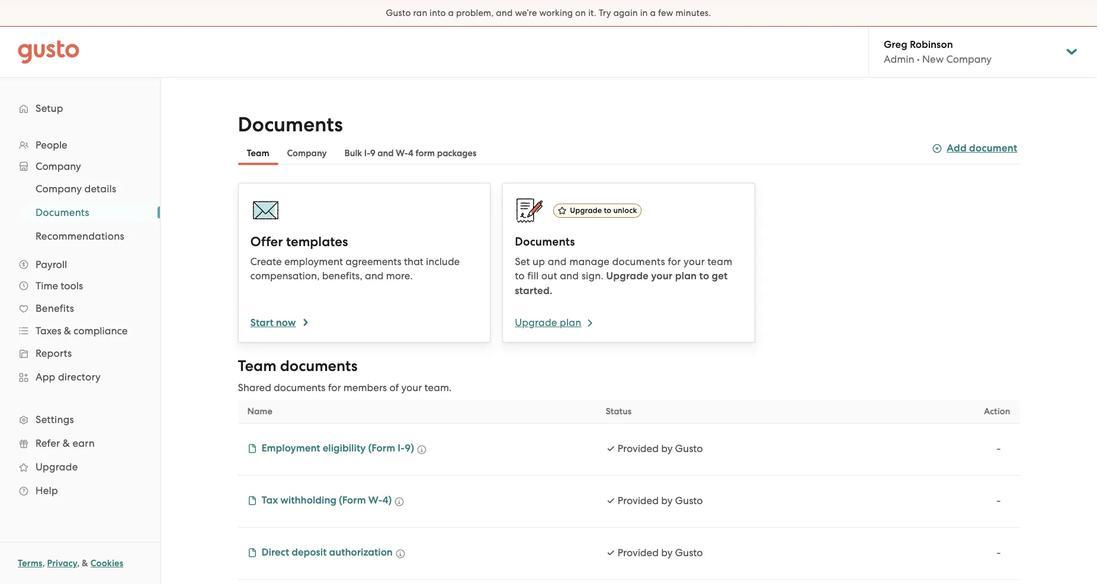 Task type: locate. For each thing, give the bounding box(es) containing it.
and left we're
[[496, 8, 513, 18]]

9)
[[405, 443, 414, 455]]

i-
[[364, 148, 370, 159], [398, 443, 405, 455]]

,
[[42, 559, 45, 569], [77, 559, 80, 569]]

problem,
[[456, 8, 494, 18]]

document
[[969, 142, 1018, 155]]

2 vertical spatial provided
[[618, 547, 659, 559]]

recommendations link
[[21, 226, 148, 247]]

1 vertical spatial w-
[[368, 495, 383, 507]]

your left team
[[684, 256, 705, 268]]

upgrade your plan to get started.
[[515, 270, 728, 297]]

few
[[658, 8, 673, 18]]

upgrade inside upgrade your plan to get started.
[[606, 270, 649, 283]]

1 horizontal spatial your
[[651, 270, 673, 283]]

1 vertical spatial -
[[997, 495, 1001, 507]]

0 vertical spatial your
[[684, 256, 705, 268]]

0 horizontal spatial your
[[401, 382, 422, 394]]

employment eligibility (form i-9)
[[262, 443, 414, 455]]

team.
[[425, 382, 452, 394]]

settings link
[[12, 409, 148, 431]]

company inside greg robinson admin • new company
[[946, 53, 992, 65]]

module__icon___go7vc image
[[247, 444, 257, 454], [417, 446, 427, 455], [247, 497, 257, 506], [395, 498, 404, 507], [247, 549, 257, 558], [396, 550, 405, 559]]

(form left 9)
[[368, 443, 395, 455]]

provided by gusto for 4)
[[618, 495, 703, 507]]

company right the new on the top right
[[946, 53, 992, 65]]

1 by from the top
[[661, 443, 673, 455]]

time tools button
[[12, 276, 148, 297]]

1 horizontal spatial for
[[668, 256, 681, 268]]

w- inside bulk i-9 and w-4 form packages button
[[396, 148, 408, 159]]

by for 4)
[[661, 495, 673, 507]]

a right into
[[448, 8, 454, 18]]

w-
[[396, 148, 408, 159], [368, 495, 383, 507]]

1 horizontal spatial a
[[650, 8, 656, 18]]

1 provided from the top
[[618, 443, 659, 455]]

module__icon___go7vc image right 4)
[[395, 498, 404, 507]]

0 vertical spatial plan
[[675, 270, 697, 283]]

-
[[997, 443, 1001, 455], [997, 495, 1001, 507], [997, 547, 1001, 559]]

privacy link
[[47, 559, 77, 569]]

0 vertical spatial -
[[997, 443, 1001, 455]]

0 horizontal spatial plan
[[560, 317, 582, 329]]

bulk
[[345, 148, 362, 159]]

upgrade left unlock
[[570, 206, 602, 215]]

gusto for employment eligibility (form i-9)
[[675, 443, 703, 455]]

to left get
[[700, 270, 709, 283]]

app directory
[[36, 372, 101, 383]]

& left earn
[[63, 438, 70, 450]]

i- right eligibility
[[398, 443, 405, 455]]

0 vertical spatial (form
[[368, 443, 395, 455]]

fill
[[527, 270, 539, 282]]

your inside set up and manage documents for your team to fill out and sign.
[[684, 256, 705, 268]]

on
[[575, 8, 586, 18]]

(form inside 'link'
[[339, 495, 366, 507]]

status
[[606, 406, 632, 417]]

1 vertical spatial team
[[238, 357, 276, 376]]

home image
[[18, 40, 79, 64]]

1 vertical spatial for
[[328, 382, 341, 394]]

documents for shared documents for members of your team.
[[274, 382, 326, 394]]

create employment agreements that include compensation, benefits, and more.
[[250, 256, 460, 282]]

(form
[[368, 443, 395, 455], [339, 495, 366, 507]]

1 horizontal spatial w-
[[396, 148, 408, 159]]

&
[[64, 325, 71, 337], [63, 438, 70, 450], [82, 559, 88, 569]]

taxes & compliance
[[36, 325, 128, 337]]

1 horizontal spatial plan
[[675, 270, 697, 283]]

2 vertical spatial &
[[82, 559, 88, 569]]

2 vertical spatial -
[[997, 547, 1001, 559]]

ran
[[413, 8, 427, 18]]

•
[[917, 53, 920, 65]]

2 horizontal spatial your
[[684, 256, 705, 268]]

offer templates
[[250, 234, 348, 250]]

provided by gusto for 9)
[[618, 443, 703, 455]]

0 horizontal spatial (form
[[339, 495, 366, 507]]

directory
[[58, 372, 101, 383]]

, left privacy
[[42, 559, 45, 569]]

documents up company button
[[238, 113, 343, 137]]

of
[[390, 382, 399, 394]]

your inside upgrade your plan to get started.
[[651, 270, 673, 283]]

documents down team documents
[[274, 382, 326, 394]]

0 vertical spatial for
[[668, 256, 681, 268]]

(form left 4)
[[339, 495, 366, 507]]

by for 9)
[[661, 443, 673, 455]]

0 horizontal spatial documents
[[36, 207, 89, 219]]

1 vertical spatial (form
[[339, 495, 366, 507]]

documents for team documents
[[280, 357, 358, 376]]

time tools
[[36, 280, 83, 292]]

& inside dropdown button
[[64, 325, 71, 337]]

1 vertical spatial i-
[[398, 443, 405, 455]]

documents up upgrade your plan to get started.
[[612, 256, 665, 268]]

company inside dropdown button
[[36, 161, 81, 172]]

upgrade plan
[[515, 317, 582, 329]]

2 list from the top
[[0, 177, 160, 248]]

0 vertical spatial i-
[[364, 148, 370, 159]]

module__icon___go7vc image down name on the left bottom of the page
[[247, 444, 257, 454]]

w- inside the 'tax withholding (form w-4)' 'link'
[[368, 495, 383, 507]]

0 horizontal spatial for
[[328, 382, 341, 394]]

2 by from the top
[[661, 495, 673, 507]]

1 vertical spatial documents
[[36, 207, 89, 219]]

team left company button
[[247, 148, 269, 159]]

i- inside button
[[364, 148, 370, 159]]

upgrade right sign.
[[606, 270, 649, 283]]

3 provided from the top
[[618, 547, 659, 559]]

terms , privacy , & cookies
[[18, 559, 123, 569]]

again
[[613, 8, 638, 18]]

2 vertical spatial provided by gusto
[[618, 547, 703, 559]]

taxes & compliance button
[[12, 321, 148, 342]]

list
[[0, 134, 160, 503], [0, 177, 160, 248]]

tax withholding (form w-4) link
[[247, 494, 392, 509]]

2 vertical spatial by
[[661, 547, 673, 559]]

a
[[448, 8, 454, 18], [650, 8, 656, 18]]

upgrade down started.
[[515, 317, 557, 329]]

for left members
[[328, 382, 341, 394]]

2 provided by gusto from the top
[[618, 495, 703, 507]]

1 vertical spatial documents
[[280, 357, 358, 376]]

w- up authorization
[[368, 495, 383, 507]]

shared documents for members of your team.
[[238, 382, 452, 394]]

1 vertical spatial provided
[[618, 495, 659, 507]]

terms link
[[18, 559, 42, 569]]

1 vertical spatial by
[[661, 495, 673, 507]]

add document
[[947, 142, 1018, 155]]

1 list from the top
[[0, 134, 160, 503]]

module__icon___go7vc image right 9)
[[417, 446, 427, 455]]

company left bulk
[[287, 148, 327, 159]]

0 vertical spatial team
[[247, 148, 269, 159]]

team
[[247, 148, 269, 159], [238, 357, 276, 376]]

name
[[247, 406, 272, 417]]

upgrade link
[[12, 457, 148, 478]]

4)
[[383, 495, 392, 507]]

0 horizontal spatial i-
[[364, 148, 370, 159]]

action
[[984, 406, 1011, 417]]

form
[[416, 148, 435, 159]]

module__icon___go7vc image inside the 'tax withholding (form w-4)' 'link'
[[247, 497, 257, 506]]

0 vertical spatial provided
[[618, 443, 659, 455]]

company
[[946, 53, 992, 65], [287, 148, 327, 159], [36, 161, 81, 172], [36, 183, 82, 195]]

2 horizontal spatial to
[[700, 270, 709, 283]]

to left unlock
[[604, 206, 612, 215]]

2 horizontal spatial documents
[[515, 235, 575, 249]]

time
[[36, 280, 58, 292]]

0 vertical spatial documents
[[238, 113, 343, 137]]

3 by from the top
[[661, 547, 673, 559]]

upgrade down the refer & earn
[[36, 462, 78, 473]]

include
[[426, 256, 460, 268]]

your left get
[[651, 270, 673, 283]]

module__icon___go7vc image left direct
[[247, 549, 257, 558]]

started.
[[515, 285, 553, 297]]

1 horizontal spatial to
[[604, 206, 612, 215]]

0 vertical spatial w-
[[396, 148, 408, 159]]

w- left form
[[396, 148, 408, 159]]

1 vertical spatial plan
[[560, 317, 582, 329]]

company button
[[12, 156, 148, 177]]

1 provided by gusto from the top
[[618, 443, 703, 455]]

documents up shared documents for members of your team.
[[280, 357, 358, 376]]

new
[[922, 53, 944, 65]]

direct deposit authorization link
[[247, 546, 393, 561]]

set
[[515, 256, 530, 268]]

company inside button
[[287, 148, 327, 159]]

and right 9
[[378, 148, 394, 159]]

1 vertical spatial your
[[651, 270, 673, 283]]

plan inside upgrade your plan to get started.
[[675, 270, 697, 283]]

gusto
[[386, 8, 411, 18], [675, 443, 703, 455], [675, 495, 703, 507], [675, 547, 703, 559]]

2 - from the top
[[997, 495, 1001, 507]]

& left cookies button in the left of the page
[[82, 559, 88, 569]]

2 provided from the top
[[618, 495, 659, 507]]

your right of
[[401, 382, 422, 394]]

documents inside set up and manage documents for your team to fill out and sign.
[[612, 256, 665, 268]]

more.
[[386, 270, 413, 282]]

we're
[[515, 8, 537, 18]]

robinson
[[910, 39, 953, 51]]

for inside set up and manage documents for your team to fill out and sign.
[[668, 256, 681, 268]]

1 horizontal spatial ,
[[77, 559, 80, 569]]

1 - from the top
[[997, 443, 1001, 455]]

1 horizontal spatial (form
[[368, 443, 395, 455]]

(form for w-
[[339, 495, 366, 507]]

gusto for direct deposit authorization
[[675, 547, 703, 559]]

0 horizontal spatial ,
[[42, 559, 45, 569]]

privacy
[[47, 559, 77, 569]]

3 - from the top
[[997, 547, 1001, 559]]

& right taxes
[[64, 325, 71, 337]]

documents up up
[[515, 235, 575, 249]]

for left team
[[668, 256, 681, 268]]

1 vertical spatial provided by gusto
[[618, 495, 703, 507]]

0 vertical spatial documents
[[612, 256, 665, 268]]

upgrade for your
[[606, 270, 649, 283]]

by
[[661, 443, 673, 455], [661, 495, 673, 507], [661, 547, 673, 559]]

documents down "company details"
[[36, 207, 89, 219]]

1 vertical spatial &
[[63, 438, 70, 450]]

2 , from the left
[[77, 559, 80, 569]]

0 vertical spatial provided by gusto
[[618, 443, 703, 455]]

and up out
[[548, 256, 567, 268]]

plan
[[675, 270, 697, 283], [560, 317, 582, 329]]

a right in at the top
[[650, 8, 656, 18]]

earn
[[73, 438, 95, 450]]

0 vertical spatial &
[[64, 325, 71, 337]]

team inside button
[[247, 148, 269, 159]]

taxes
[[36, 325, 61, 337]]

module__icon___go7vc image left the tax
[[247, 497, 257, 506]]

app directory link
[[12, 367, 148, 388]]

0 vertical spatial by
[[661, 443, 673, 455]]

0 horizontal spatial a
[[448, 8, 454, 18]]

start now
[[250, 317, 296, 329]]

company down people
[[36, 161, 81, 172]]

benefits link
[[12, 298, 148, 319]]

try
[[599, 8, 611, 18]]

employment
[[262, 443, 320, 455]]

to left the fill
[[515, 270, 525, 282]]

0 horizontal spatial to
[[515, 270, 525, 282]]

, left cookies
[[77, 559, 80, 569]]

and down agreements on the top of the page
[[365, 270, 384, 282]]

company button
[[278, 142, 336, 165]]

2 vertical spatial documents
[[274, 382, 326, 394]]

upgrade
[[570, 206, 602, 215], [606, 270, 649, 283], [515, 317, 557, 329], [36, 462, 78, 473]]

team up shared on the bottom left of the page
[[238, 357, 276, 376]]

0 horizontal spatial w-
[[368, 495, 383, 507]]

i- right bulk
[[364, 148, 370, 159]]

help
[[36, 485, 58, 497]]

provided by gusto
[[618, 443, 703, 455], [618, 495, 703, 507], [618, 547, 703, 559]]

1 horizontal spatial documents
[[238, 113, 343, 137]]

cookies
[[91, 559, 123, 569]]



Task type: describe. For each thing, give the bounding box(es) containing it.
team button
[[238, 142, 278, 165]]

terms
[[18, 559, 42, 569]]

& for earn
[[63, 438, 70, 450]]

setup link
[[12, 98, 148, 119]]

3 provided by gusto from the top
[[618, 547, 703, 559]]

documents inside documents link
[[36, 207, 89, 219]]

compensation,
[[250, 270, 320, 282]]

(form for i-
[[368, 443, 395, 455]]

recommendations
[[36, 230, 124, 242]]

upgrade to unlock
[[570, 206, 637, 215]]

people button
[[12, 134, 148, 156]]

company details link
[[21, 178, 148, 200]]

help link
[[12, 481, 148, 502]]

team for team
[[247, 148, 269, 159]]

refer
[[36, 438, 60, 450]]

1 a from the left
[[448, 8, 454, 18]]

4
[[408, 148, 414, 159]]

tax
[[262, 495, 278, 507]]

- for 9)
[[997, 443, 1001, 455]]

team for team documents
[[238, 357, 276, 376]]

greg robinson admin • new company
[[884, 39, 992, 65]]

1 horizontal spatial i-
[[398, 443, 405, 455]]

in
[[640, 8, 648, 18]]

benefits
[[36, 303, 74, 315]]

deposit
[[292, 547, 327, 559]]

add
[[947, 142, 967, 155]]

bulk i-9 and w-4 form packages
[[345, 148, 477, 159]]

people
[[36, 139, 67, 151]]

setup
[[36, 103, 63, 114]]

list containing people
[[0, 134, 160, 503]]

and inside bulk i-9 and w-4 form packages button
[[378, 148, 394, 159]]

and inside the create employment agreements that include compensation, benefits, and more.
[[365, 270, 384, 282]]

it.
[[588, 8, 597, 18]]

1 , from the left
[[42, 559, 45, 569]]

members
[[344, 382, 387, 394]]

out
[[541, 270, 557, 282]]

add document link
[[933, 140, 1018, 156]]

into
[[430, 8, 446, 18]]

and right out
[[560, 270, 579, 282]]

9
[[370, 148, 375, 159]]

to inside set up and manage documents for your team to fill out and sign.
[[515, 270, 525, 282]]

2 a from the left
[[650, 8, 656, 18]]

that
[[404, 256, 424, 268]]

direct deposit authorization
[[262, 547, 393, 559]]

settings
[[36, 414, 74, 426]]

refer & earn
[[36, 438, 95, 450]]

company details
[[36, 183, 116, 195]]

get
[[712, 270, 728, 283]]

gusto navigation element
[[0, 78, 160, 522]]

greg
[[884, 39, 908, 51]]

set up and manage documents for your team to fill out and sign.
[[515, 256, 733, 282]]

upgrade for to
[[570, 206, 602, 215]]

gusto for tax withholding (form w-4)
[[675, 495, 703, 507]]

- for 4)
[[997, 495, 1001, 507]]

payroll button
[[12, 254, 148, 276]]

eligibility
[[323, 443, 366, 455]]

team documents
[[238, 357, 358, 376]]

& for compliance
[[64, 325, 71, 337]]

working
[[539, 8, 573, 18]]

tools
[[61, 280, 83, 292]]

reports link
[[12, 343, 148, 364]]

reports
[[36, 348, 72, 360]]

withholding
[[280, 495, 337, 507]]

manage
[[569, 256, 610, 268]]

unlock
[[613, 206, 637, 215]]

gusto ran into a problem, and we're working on it. try again in a few minutes.
[[386, 8, 711, 18]]

module__icon___go7vc image right authorization
[[396, 550, 405, 559]]

payroll
[[36, 259, 67, 271]]

2 vertical spatial documents
[[515, 235, 575, 249]]

authorization
[[329, 547, 393, 559]]

up
[[533, 256, 545, 268]]

admin
[[884, 53, 915, 65]]

templates
[[286, 234, 348, 250]]

bulk i-9 and w-4 form packages button
[[336, 142, 486, 165]]

company down company dropdown button
[[36, 183, 82, 195]]

provided for 9)
[[618, 443, 659, 455]]

create
[[250, 256, 282, 268]]

now
[[276, 317, 296, 329]]

details
[[84, 183, 116, 195]]

upgrade for plan
[[515, 317, 557, 329]]

module__icon___go7vc image inside employment eligibility (form i-9) link
[[247, 444, 257, 454]]

2 vertical spatial your
[[401, 382, 422, 394]]

app
[[36, 372, 55, 383]]

upgrade inside upgrade link
[[36, 462, 78, 473]]

compliance
[[74, 325, 128, 337]]

module__icon___go7vc image inside direct deposit authorization link
[[247, 549, 257, 558]]

refer & earn link
[[12, 433, 148, 454]]

list containing company details
[[0, 177, 160, 248]]

provided for 4)
[[618, 495, 659, 507]]

minutes.
[[676, 8, 711, 18]]

cookies button
[[91, 557, 123, 571]]

employment eligibility (form i-9) link
[[247, 442, 414, 457]]

offer
[[250, 234, 283, 250]]

team
[[708, 256, 733, 268]]

shared
[[238, 382, 271, 394]]

sign.
[[582, 270, 604, 282]]

to inside upgrade your plan to get started.
[[700, 270, 709, 283]]



Task type: vqa. For each thing, say whether or not it's contained in the screenshot.
the 'Employer' at the top of the page
no



